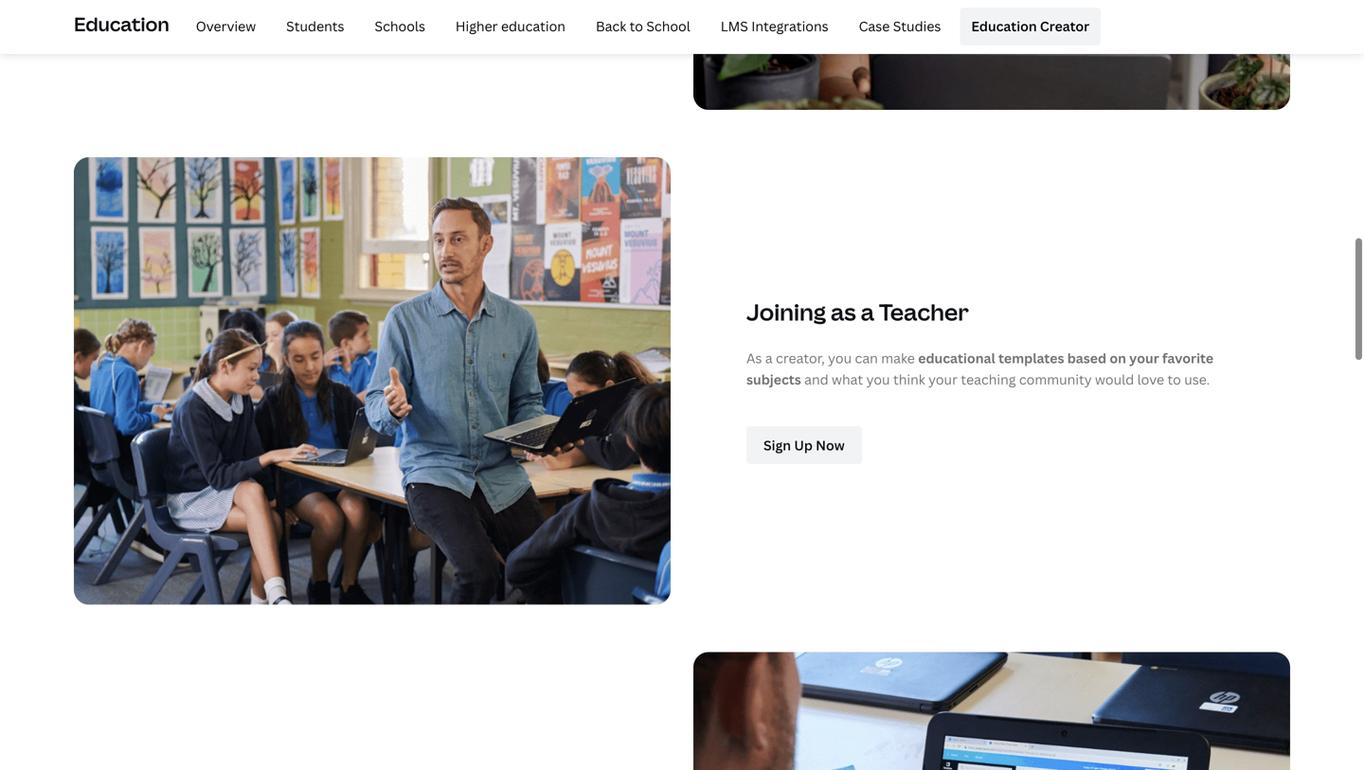 Task type: describe. For each thing, give the bounding box(es) containing it.
education for education
[[74, 11, 169, 37]]

your for favorite
[[1129, 349, 1159, 367]]

case studies link
[[847, 8, 952, 45]]

your for teaching
[[928, 371, 958, 389]]

subjects
[[746, 371, 801, 389]]

schools
[[375, 17, 425, 35]]

as
[[831, 297, 856, 327]]

on
[[1110, 349, 1126, 367]]

students
[[286, 17, 344, 35]]

case
[[859, 17, 890, 35]]

back
[[596, 17, 626, 35]]

teacher
[[879, 297, 969, 327]]

menu bar containing overview
[[177, 8, 1101, 45]]

use.
[[1184, 371, 1210, 389]]

to inside menu bar
[[630, 17, 643, 35]]

creator,
[[776, 349, 825, 367]]

0 vertical spatial a
[[861, 297, 874, 327]]

integrations
[[751, 17, 828, 35]]

can
[[855, 349, 878, 367]]

students link
[[275, 8, 356, 45]]

lms
[[721, 17, 748, 35]]

education creator link
[[960, 8, 1101, 45]]

community
[[1019, 371, 1092, 389]]

1 horizontal spatial you
[[866, 371, 890, 389]]

school
[[646, 17, 690, 35]]

education creator
[[971, 17, 1090, 35]]

back to school
[[596, 17, 690, 35]]

educational
[[918, 349, 995, 367]]

lms integrations link
[[709, 8, 840, 45]]

schools link
[[363, 8, 437, 45]]

studies
[[893, 17, 941, 35]]

education teaching image
[[74, 157, 671, 605]]

templates
[[998, 349, 1064, 367]]

based
[[1067, 349, 1106, 367]]



Task type: locate. For each thing, give the bounding box(es) containing it.
a
[[861, 297, 874, 327], [765, 349, 773, 367]]

1 vertical spatial to
[[1167, 371, 1181, 389]]

higher education link
[[444, 8, 577, 45]]

your inside educational templates based on your favorite subjects
[[1129, 349, 1159, 367]]

education
[[501, 17, 565, 35]]

education for education creator
[[971, 17, 1037, 35]]

to left use.
[[1167, 371, 1181, 389]]

education inside menu bar
[[971, 17, 1037, 35]]

teaching
[[961, 371, 1016, 389]]

and
[[804, 371, 829, 389]]

and what you think your teaching community would love to use.
[[801, 371, 1210, 389]]

overview
[[196, 17, 256, 35]]

would
[[1095, 371, 1134, 389]]

make
[[881, 349, 915, 367]]

1 vertical spatial your
[[928, 371, 958, 389]]

1 horizontal spatial to
[[1167, 371, 1181, 389]]

to
[[630, 17, 643, 35], [1167, 371, 1181, 389]]

you up the 'what'
[[828, 349, 852, 367]]

education
[[74, 11, 169, 37], [971, 17, 1037, 35]]

1 horizontal spatial a
[[861, 297, 874, 327]]

educational templates based on your favorite subjects
[[746, 349, 1214, 389]]

0 vertical spatial your
[[1129, 349, 1159, 367]]

1 vertical spatial you
[[866, 371, 890, 389]]

think
[[893, 371, 925, 389]]

0 horizontal spatial to
[[630, 17, 643, 35]]

menu bar
[[177, 8, 1101, 45]]

0 horizontal spatial education
[[74, 11, 169, 37]]

to right back
[[630, 17, 643, 35]]

1 horizontal spatial education
[[971, 17, 1037, 35]]

0 horizontal spatial you
[[828, 349, 852, 367]]

your
[[1129, 349, 1159, 367], [928, 371, 958, 389]]

0 horizontal spatial your
[[928, 371, 958, 389]]

your up love
[[1129, 349, 1159, 367]]

a right as at the right of the page
[[765, 349, 773, 367]]

joining
[[746, 297, 826, 327]]

overview link
[[184, 8, 267, 45]]

1 vertical spatial a
[[765, 349, 773, 367]]

back to school link
[[584, 8, 702, 45]]

favorite
[[1162, 349, 1214, 367]]

1 horizontal spatial your
[[1129, 349, 1159, 367]]

lms integrations
[[721, 17, 828, 35]]

a right as
[[861, 297, 874, 327]]

you
[[828, 349, 852, 367], [866, 371, 890, 389]]

creator
[[1040, 17, 1090, 35]]

joining as a teacher
[[746, 297, 969, 327]]

love
[[1137, 371, 1164, 389]]

0 vertical spatial you
[[828, 349, 852, 367]]

case studies
[[859, 17, 941, 35]]

higher
[[456, 17, 498, 35]]

0 vertical spatial to
[[630, 17, 643, 35]]

what
[[832, 371, 863, 389]]

as a creator, you can make
[[746, 349, 918, 367]]

your down educational
[[928, 371, 958, 389]]

you down 'can'
[[866, 371, 890, 389]]

0 horizontal spatial a
[[765, 349, 773, 367]]

as
[[746, 349, 762, 367]]

higher education
[[456, 17, 565, 35]]



Task type: vqa. For each thing, say whether or not it's contained in the screenshot.
Style Photo Collage by HstrongART link
no



